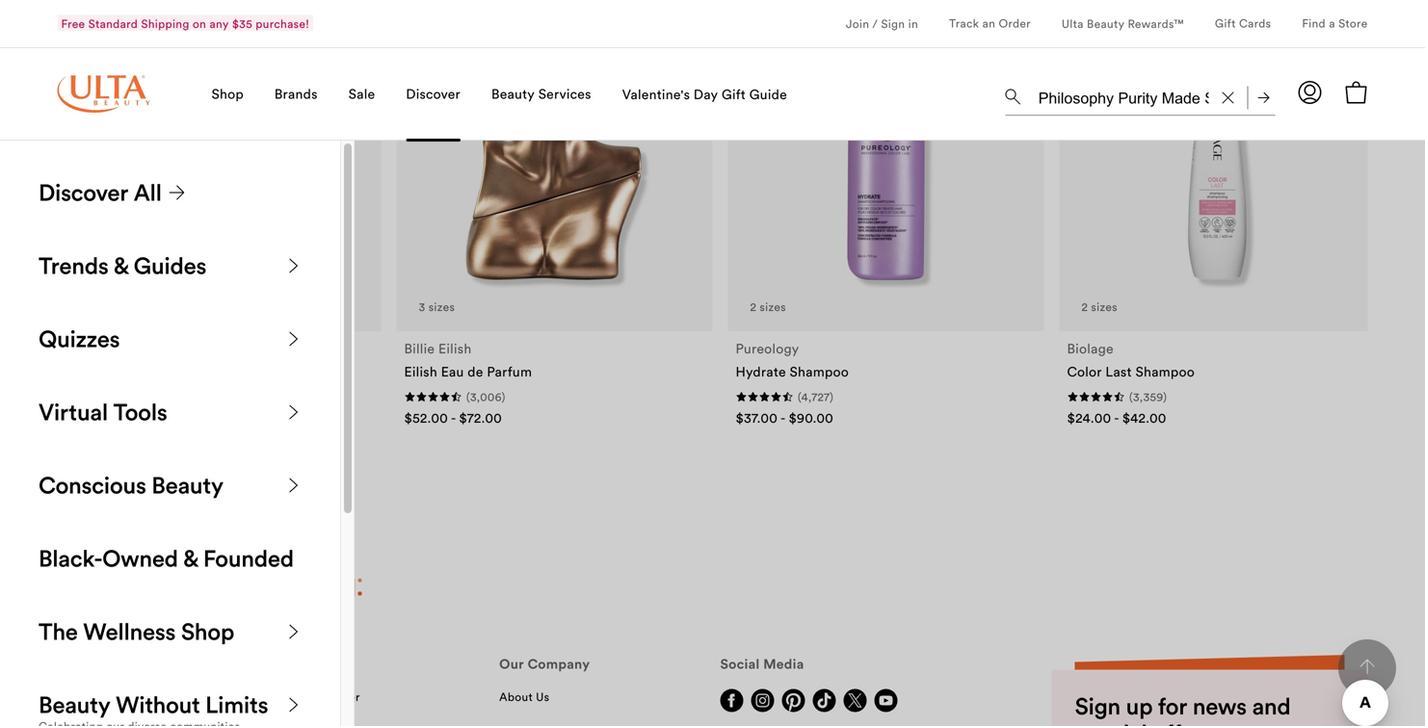 Task type: describe. For each thing, give the bounding box(es) containing it.
3
[[419, 300, 425, 314]]

discover element
[[0, 141, 1425, 727]]

about us
[[499, 690, 550, 704]]

member
[[114, 690, 160, 704]]

withiconright image for trends & guides
[[286, 258, 302, 274]]

owned
[[102, 544, 178, 573]]

a for find
[[1329, 16, 1336, 30]]

beauty up black-owned & founded link
[[152, 471, 223, 500]]

shipping
[[141, 16, 189, 31]]

sign inside button
[[881, 16, 905, 31]]

back to top image
[[1360, 660, 1375, 675]]

ulta beauty rewards™ button
[[1062, 0, 1184, 47]]

discover for discover
[[406, 85, 461, 103]]

a for become
[[104, 690, 111, 704]]

2 for biolage
[[1082, 300, 1088, 314]]

our
[[499, 656, 524, 673]]

media
[[763, 656, 804, 673]]

2 sizes for biolage
[[1082, 300, 1118, 314]]

sale
[[349, 85, 375, 103]]

1 horizontal spatial track an order
[[949, 16, 1031, 30]]

social
[[720, 656, 760, 673]]

) for $37.00 - $90.00
[[830, 390, 834, 404]]

0 horizontal spatial eilish
[[404, 363, 438, 381]]

1 horizontal spatial track an order link
[[949, 16, 1031, 33]]

facebook image
[[720, 689, 744, 713]]

about
[[499, 690, 533, 704]]

valentine's day gift guide
[[622, 86, 787, 103]]

youtube image
[[875, 689, 898, 713]]

- for $37.00
[[781, 409, 785, 427]]

- for $24.00
[[1114, 409, 1119, 427]]

brands
[[275, 85, 318, 103]]

pinterest image
[[782, 689, 805, 713]]

$35
[[232, 16, 252, 31]]

go to ulta beauty homepage image
[[57, 75, 150, 113]]

billie eilish eilish eau de parfum
[[404, 340, 532, 381]]

without
[[116, 691, 200, 720]]

standard
[[88, 16, 138, 31]]

virtual tools button
[[39, 398, 302, 427]]

$42.00
[[1122, 409, 1167, 427]]

sizes for pureology
[[760, 300, 786, 314]]

trends & guides
[[39, 251, 206, 280]]

/
[[873, 16, 878, 31]]

find a store
[[1302, 16, 1368, 30]]

0 vertical spatial gift
[[1215, 16, 1236, 30]]

the possibilities are beautiful image
[[57, 570, 363, 607]]

pureology
[[736, 340, 799, 357]]

0 items in bag image
[[1345, 81, 1368, 104]]

billie
[[404, 340, 435, 357]]

pureology hydrate shampoo image
[[760, 40, 1013, 293]]

0 vertical spatial shop
[[212, 85, 244, 103]]

about us link
[[499, 689, 550, 708]]

black-
[[39, 544, 102, 573]]

withiconright image for conscious beauty
[[286, 478, 302, 493]]

free standard shipping on any $35 purchase!
[[61, 16, 310, 31]]

guides
[[134, 251, 206, 280]]

conscious beauty button
[[39, 471, 302, 500]]

) for $52.00 - $72.00
[[502, 390, 506, 404]]

become a member link
[[57, 689, 160, 708]]

join / sign in button
[[846, 0, 918, 47]]

0 horizontal spatial track an order
[[278, 690, 360, 704]]

3,006
[[470, 390, 502, 404]]

submit image
[[1258, 92, 1270, 104]]

( for $72.00
[[466, 390, 470, 404]]

parfum
[[487, 363, 532, 381]]

( 3,359 )
[[1129, 390, 1167, 404]]

shop inside discover element
[[181, 617, 234, 647]]

( 4,727 )
[[798, 390, 834, 404]]

ulta beauty rewards™
[[1062, 16, 1184, 31]]

1 horizontal spatial order
[[999, 16, 1031, 30]]

1 vertical spatial track an order link
[[278, 689, 360, 708]]

social media
[[720, 656, 804, 673]]

withiconright image for the wellness shop
[[286, 624, 302, 640]]

discover for discover all
[[39, 178, 128, 207]]

cards
[[1239, 16, 1271, 30]]

day
[[694, 86, 718, 103]]

1 vertical spatial order
[[328, 690, 360, 704]]

gift cards link
[[1215, 16, 1271, 33]]

$90.00
[[789, 409, 834, 427]]

on
[[193, 16, 206, 31]]

3 sizes
[[419, 300, 455, 314]]

for
[[1158, 692, 1187, 721]]

valentine's day gift guide link
[[622, 86, 787, 105]]

de
[[468, 363, 483, 381]]

the wellness shop button
[[39, 617, 302, 647]]

become a member
[[57, 690, 160, 704]]

offers.
[[1153, 719, 1219, 727]]

discover button
[[406, 47, 461, 141]]

news
[[1193, 692, 1247, 721]]

gift cards
[[1215, 16, 1271, 30]]

rewards™
[[1128, 16, 1184, 31]]

conscious beauty
[[39, 471, 223, 500]]

special
[[1075, 719, 1147, 727]]

0 horizontal spatial gift
[[722, 86, 746, 103]]

the wellness shop
[[39, 617, 234, 647]]

hydrate
[[736, 363, 786, 381]]

wellness
[[83, 617, 176, 647]]

clear search image
[[1222, 92, 1234, 104]]

last
[[1106, 363, 1132, 381]]

join
[[846, 16, 870, 31]]

in
[[908, 16, 918, 31]]

store
[[1339, 16, 1368, 30]]

tools
[[113, 398, 167, 427]]

withiconright image for virtual tools
[[286, 405, 302, 420]]

sign up for news and special offers.
[[1075, 692, 1291, 727]]

shop button
[[212, 47, 244, 141]]



Task type: locate. For each thing, give the bounding box(es) containing it.
the left ordinary
[[73, 340, 96, 357]]

1 horizontal spatial 2
[[1082, 300, 1088, 314]]

0 vertical spatial the
[[73, 340, 96, 357]]

3 - from the left
[[1114, 409, 1119, 427]]

0 horizontal spatial a
[[104, 690, 111, 704]]

conscious
[[39, 471, 146, 500]]

0 horizontal spatial shampoo
[[790, 363, 849, 381]]

0 horizontal spatial 2 sizes
[[750, 300, 786, 314]]

region
[[0, 141, 1425, 727]]

2 2 sizes from the left
[[1082, 300, 1118, 314]]

0 vertical spatial track an order
[[949, 16, 1031, 30]]

an for the rightmost track an order link
[[983, 16, 996, 30]]

) up the $42.00
[[1164, 390, 1167, 404]]

3,359
[[1133, 390, 1164, 404]]

limits
[[205, 691, 268, 720]]

$8.90
[[73, 409, 109, 427]]

1 vertical spatial track an order
[[278, 690, 360, 704]]

) for $24.00 - $42.00
[[1164, 390, 1167, 404]]

our company
[[499, 656, 590, 673]]

the ordinary
[[73, 340, 156, 357]]

1 vertical spatial discover
[[39, 178, 128, 207]]

& right owned
[[183, 544, 198, 573]]

0 vertical spatial &
[[113, 251, 128, 280]]

2 ( from the left
[[798, 390, 801, 404]]

and
[[1252, 692, 1291, 721]]

billie eilish eilish eau de parfum image
[[428, 40, 681, 293]]

0 horizontal spatial order
[[328, 690, 360, 704]]

$37.00 - $90.00
[[736, 409, 834, 427]]

ulta
[[1062, 16, 1084, 31]]

withiconright image for quizzes
[[286, 332, 302, 347]]

1 horizontal spatial (
[[798, 390, 801, 404]]

withiconright image
[[286, 258, 302, 274], [286, 332, 302, 347], [286, 405, 302, 420], [286, 478, 302, 493], [286, 624, 302, 640], [286, 698, 302, 713]]

3 ( from the left
[[1129, 390, 1133, 404]]

a right become
[[104, 690, 111, 704]]

beauty left the member
[[39, 691, 110, 720]]

&
[[113, 251, 128, 280], [183, 544, 198, 573]]

beauty without limits button
[[39, 691, 302, 720]]

eilish down billie
[[404, 363, 438, 381]]

1 vertical spatial an
[[312, 690, 325, 704]]

shampoo up ( 4,727 ) on the right bottom
[[790, 363, 849, 381]]

2 withiconright image from the top
[[286, 332, 302, 347]]

region containing discover all
[[0, 141, 1425, 727]]

1 2 sizes from the left
[[750, 300, 786, 314]]

0 horizontal spatial track
[[278, 690, 308, 704]]

- right the $24.00
[[1114, 409, 1119, 427]]

color
[[1067, 363, 1102, 381]]

1 vertical spatial track
[[278, 690, 308, 704]]

2 horizontal spatial -
[[1114, 409, 1119, 427]]

the ordinary hyaluronic acid 2% + b5 hydrating serum image
[[97, 40, 350, 293]]

4,727
[[801, 390, 830, 404]]

find a store link
[[1302, 16, 1368, 33]]

5 withiconright image from the top
[[286, 624, 302, 640]]

all
[[134, 178, 162, 207]]

1 sizes from the left
[[429, 300, 455, 314]]

an
[[983, 16, 996, 30], [312, 690, 325, 704]]

track an order link
[[949, 16, 1031, 33], [278, 689, 360, 708]]

log in to your ulta account image
[[1299, 81, 1322, 104]]

eilish up eau
[[438, 340, 472, 357]]

the up become
[[39, 617, 78, 647]]

0 horizontal spatial )
[[502, 390, 506, 404]]

1 horizontal spatial an
[[983, 16, 996, 30]]

1 horizontal spatial discover
[[406, 85, 461, 103]]

shampoo up the 3,359
[[1136, 363, 1195, 381]]

0 vertical spatial a
[[1329, 16, 1336, 30]]

withiconright image inside beauty without limits dropdown button
[[286, 698, 302, 713]]

pureology hydrate shampoo
[[736, 340, 849, 381]]

services
[[538, 85, 591, 103]]

company
[[528, 656, 590, 673]]

2 up biolage
[[1082, 300, 1088, 314]]

virtual tools
[[39, 398, 167, 427]]

join / sign in
[[846, 16, 918, 31]]

withiconright image for beauty without limits
[[286, 698, 302, 713]]

1 withiconright image from the top
[[286, 258, 302, 274]]

1 horizontal spatial gift
[[1215, 16, 1236, 30]]

sign inside sign up for news and special offers.
[[1075, 692, 1121, 721]]

quizzes
[[39, 324, 120, 354]]

2 2 from the left
[[1082, 300, 1088, 314]]

withiconright image inside the wellness shop dropdown button
[[286, 624, 302, 640]]

gift right day
[[722, 86, 746, 103]]

shop down the possibilities are beautiful image
[[181, 617, 234, 647]]

- for $52.00
[[451, 409, 456, 427]]

0 vertical spatial track
[[949, 16, 979, 30]]

instagram image
[[751, 689, 774, 713]]

discover
[[406, 85, 461, 103], [39, 178, 128, 207]]

2 horizontal spatial (
[[1129, 390, 1133, 404]]

gift left cards
[[1215, 16, 1236, 30]]

3 sizes from the left
[[1091, 300, 1118, 314]]

3 ) from the left
[[1164, 390, 1167, 404]]

beauty inside button
[[491, 85, 535, 103]]

ordinary
[[100, 340, 156, 357]]

0 vertical spatial sign
[[881, 16, 905, 31]]

0 horizontal spatial (
[[466, 390, 470, 404]]

track an order right 'limits'
[[278, 690, 360, 704]]

trends
[[39, 251, 108, 280]]

founded
[[203, 544, 294, 573]]

trends & guides button
[[39, 251, 302, 280]]

2 sizes up pureology
[[750, 300, 786, 314]]

( for $42.00
[[1129, 390, 1133, 404]]

0 vertical spatial an
[[983, 16, 996, 30]]

discover right sale on the left top
[[406, 85, 461, 103]]

track right 'limits'
[[278, 690, 308, 704]]

( for $90.00
[[798, 390, 801, 404]]

sign
[[881, 16, 905, 31], [1075, 692, 1121, 721]]

1 vertical spatial sign
[[1075, 692, 1121, 721]]

1 horizontal spatial sign
[[1075, 692, 1121, 721]]

0 horizontal spatial discover
[[39, 178, 128, 207]]

)
[[502, 390, 506, 404], [830, 390, 834, 404], [1164, 390, 1167, 404]]

0 horizontal spatial 2
[[750, 300, 757, 314]]

the inside discover element
[[39, 617, 78, 647]]

2 sizes for pureology
[[750, 300, 786, 314]]

- right $52.00
[[451, 409, 456, 427]]

discover all
[[39, 178, 162, 207]]

2 up pureology
[[750, 300, 757, 314]]

track an order right in
[[949, 16, 1031, 30]]

(
[[466, 390, 470, 404], [798, 390, 801, 404], [1129, 390, 1133, 404]]

0 vertical spatial track an order link
[[949, 16, 1031, 33]]

sign right /
[[881, 16, 905, 31]]

tiktok image
[[813, 689, 836, 713]]

up
[[1126, 692, 1153, 721]]

( up $90.00
[[798, 390, 801, 404]]

discover all link
[[39, 178, 302, 207]]

quizzes button
[[39, 324, 302, 354]]

eau
[[441, 363, 464, 381]]

1 horizontal spatial 2 sizes
[[1082, 300, 1118, 314]]

3,060
[[139, 390, 170, 404]]

find
[[1302, 16, 1326, 30]]

1 horizontal spatial shampoo
[[1136, 363, 1195, 381]]

withiconright image inside trends & guides dropdown button
[[286, 258, 302, 274]]

black-owned & founded
[[39, 544, 294, 573]]

0 vertical spatial eilish
[[438, 340, 472, 357]]

sizes up biolage
[[1091, 300, 1118, 314]]

( up $72.00 on the bottom of page
[[466, 390, 470, 404]]

$52.00 - $72.00
[[404, 409, 502, 427]]

1 horizontal spatial a
[[1329, 16, 1336, 30]]

0 horizontal spatial track an order link
[[278, 689, 360, 708]]

1 vertical spatial eilish
[[404, 363, 438, 381]]

sizes for biolage
[[1091, 300, 1118, 314]]

shampoo
[[790, 363, 849, 381], [1136, 363, 1195, 381]]

$24.00 - $42.00
[[1067, 409, 1167, 427]]

twitter image
[[844, 689, 867, 713]]

0 vertical spatial discover
[[406, 85, 461, 103]]

2 ) from the left
[[830, 390, 834, 404]]

order
[[999, 16, 1031, 30], [328, 690, 360, 704]]

& right the trends
[[113, 251, 128, 280]]

2 for pureology
[[750, 300, 757, 314]]

2 sizes from the left
[[760, 300, 786, 314]]

0 horizontal spatial &
[[113, 251, 128, 280]]

1 horizontal spatial &
[[183, 544, 198, 573]]

track an order link right in
[[949, 16, 1031, 33]]

withiconright image inside quizzes dropdown button
[[286, 332, 302, 347]]

-
[[451, 409, 456, 427], [781, 409, 785, 427], [1114, 409, 1119, 427]]

guide
[[750, 86, 787, 103]]

an right 'limits'
[[312, 690, 325, 704]]

( up the $42.00
[[1129, 390, 1133, 404]]

beauty right ulta
[[1087, 16, 1125, 31]]

beauty services
[[491, 85, 591, 103]]

us
[[536, 690, 550, 704]]

1 horizontal spatial track
[[949, 16, 979, 30]]

2 horizontal spatial )
[[1164, 390, 1167, 404]]

$72.00
[[459, 409, 502, 427]]

None search field
[[1006, 73, 1275, 120]]

3 withiconright image from the top
[[286, 405, 302, 420]]

an for the bottom track an order link
[[312, 690, 325, 704]]

1 shampoo from the left
[[790, 363, 849, 381]]

sign left the up
[[1075, 692, 1121, 721]]

( 3,006 )
[[466, 390, 506, 404]]

1 horizontal spatial )
[[830, 390, 834, 404]]

2 sizes up biolage
[[1082, 300, 1118, 314]]

1 vertical spatial the
[[39, 617, 78, 647]]

the for the ordinary
[[73, 340, 96, 357]]

) down parfum
[[502, 390, 506, 404]]

beauty services button
[[491, 47, 591, 141]]

shampoo inside biolage color last shampoo
[[1136, 363, 1195, 381]]

4 withiconright image from the top
[[286, 478, 302, 493]]

purchase!
[[256, 16, 310, 31]]

sizes up pureology
[[760, 300, 786, 314]]

$52.00
[[404, 409, 448, 427]]

2 horizontal spatial sizes
[[1091, 300, 1118, 314]]

0 horizontal spatial -
[[451, 409, 456, 427]]

sizes right 3
[[429, 300, 455, 314]]

track an order link right 'limits'
[[278, 689, 360, 708]]

withiconright image inside conscious beauty dropdown button
[[286, 478, 302, 493]]

eilish
[[438, 340, 472, 357], [404, 363, 438, 381]]

track right in
[[949, 16, 979, 30]]

shop left brands button
[[212, 85, 244, 103]]

- right $37.00
[[781, 409, 785, 427]]

1 - from the left
[[451, 409, 456, 427]]

6 withiconright image from the top
[[286, 698, 302, 713]]

1 horizontal spatial eilish
[[438, 340, 472, 357]]

withiconright image inside the virtual tools dropdown button
[[286, 405, 302, 420]]

black-owned & founded link
[[39, 544, 302, 573]]

beauty left services
[[491, 85, 535, 103]]

the
[[73, 340, 96, 357], [39, 617, 78, 647]]

become
[[57, 690, 101, 704]]

beauty inside "button"
[[1087, 16, 1125, 31]]

brands button
[[275, 47, 318, 141]]

1 vertical spatial shop
[[181, 617, 234, 647]]

an right in
[[983, 16, 996, 30]]

gift
[[1215, 16, 1236, 30], [722, 86, 746, 103]]

sizes for billie
[[429, 300, 455, 314]]

1 horizontal spatial sizes
[[760, 300, 786, 314]]

1 vertical spatial gift
[[722, 86, 746, 103]]

1 2 from the left
[[750, 300, 757, 314]]

0 horizontal spatial an
[[312, 690, 325, 704]]

sizes
[[429, 300, 455, 314], [760, 300, 786, 314], [1091, 300, 1118, 314]]

any
[[209, 16, 229, 31]]

discover left the all
[[39, 178, 128, 207]]

1 ) from the left
[[502, 390, 506, 404]]

$37.00
[[736, 409, 778, 427]]

1 horizontal spatial -
[[781, 409, 785, 427]]

1 ( from the left
[[466, 390, 470, 404]]

track
[[949, 16, 979, 30], [278, 690, 308, 704]]

0 horizontal spatial sign
[[881, 16, 905, 31]]

track an order
[[949, 16, 1031, 30], [278, 690, 360, 704]]

0 vertical spatial order
[[999, 16, 1031, 30]]

virtual
[[39, 398, 108, 427]]

the for the wellness shop
[[39, 617, 78, 647]]

2 shampoo from the left
[[1136, 363, 1195, 381]]

) up $90.00
[[830, 390, 834, 404]]

biolage color last shampoo
[[1067, 340, 1195, 381]]

0 horizontal spatial sizes
[[429, 300, 455, 314]]

shampoo inside pureology hydrate shampoo
[[790, 363, 849, 381]]

2 - from the left
[[781, 409, 785, 427]]

Search products and more search field
[[1036, 77, 1211, 111]]

a right find
[[1329, 16, 1336, 30]]

biolage color last shampoo image
[[1091, 40, 1344, 293]]

1 vertical spatial a
[[104, 690, 111, 704]]

2
[[750, 300, 757, 314], [1082, 300, 1088, 314]]

1 vertical spatial &
[[183, 544, 198, 573]]



Task type: vqa. For each thing, say whether or not it's contained in the screenshot.
Pureology Hydrate Shampoo on the right
yes



